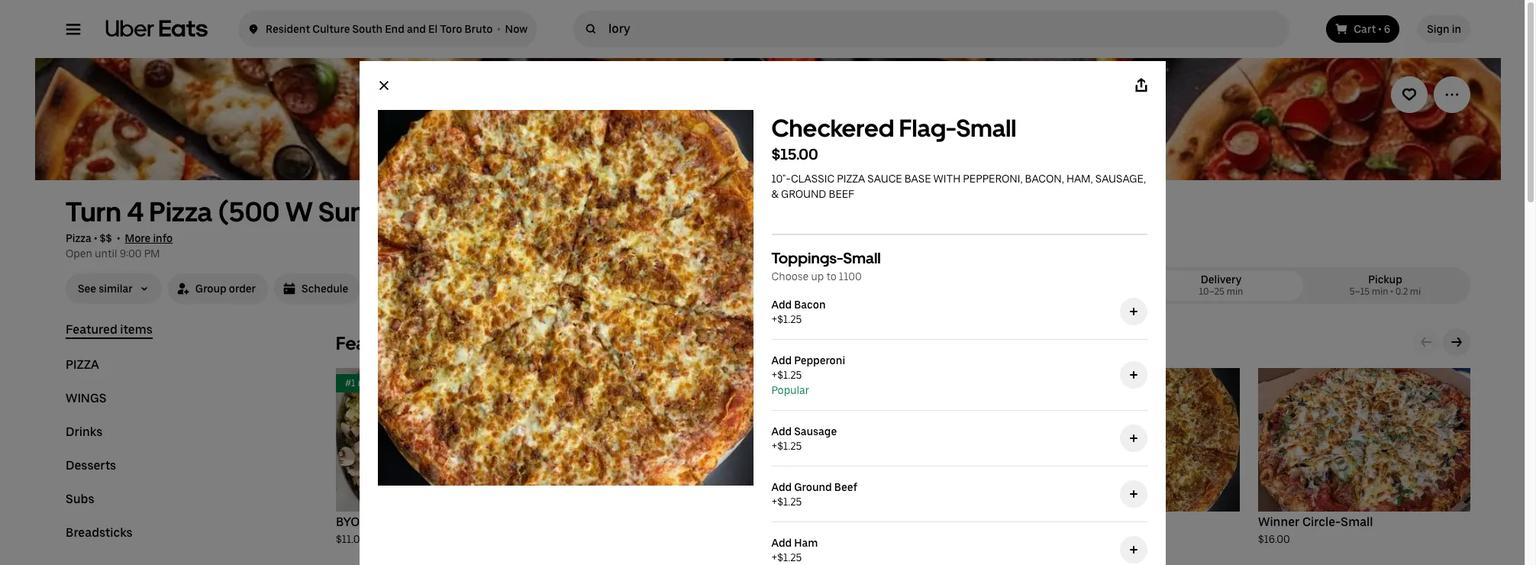 Task type: locate. For each thing, give the bounding box(es) containing it.
add pepperoni + $1.25 popular
[[772, 354, 845, 396]]

$1.25 down "ground"
[[778, 496, 802, 508]]

add inside add bacon + $1.25
[[772, 299, 792, 311]]

featured items inside navigation
[[66, 322, 153, 337]]

previous image
[[1420, 336, 1433, 348]]

most for race
[[820, 378, 842, 389]]

#3
[[806, 378, 818, 389]]

checkered
[[772, 114, 895, 143], [1028, 515, 1089, 529]]

2 horizontal spatial liked
[[844, 378, 864, 389]]

most for byo-
[[358, 378, 380, 389]]

1 add from the top
[[772, 299, 792, 311]]

featured up #1 most liked
[[336, 332, 411, 354]]

•
[[498, 23, 500, 35], [1379, 23, 1382, 35], [94, 232, 97, 244], [117, 232, 120, 244], [1391, 286, 1394, 297]]

add
[[772, 299, 792, 311], [772, 354, 792, 367], [772, 425, 792, 438], [772, 481, 792, 493], [772, 537, 792, 549]]

pizza • $$ • more info open until 9:00 pm
[[66, 232, 173, 260]]

most
[[358, 378, 380, 389], [589, 378, 611, 389], [820, 378, 842, 389]]

pizza up wings on the bottom
[[66, 357, 99, 372]]

0 horizontal spatial items
[[120, 322, 153, 337]]

2 most from the left
[[589, 378, 611, 389]]

flag-
[[899, 114, 957, 143], [1092, 515, 1122, 529]]

liked down pepperoni
[[844, 378, 864, 389]]

$20.00
[[797, 533, 830, 545]]

liked
[[382, 378, 402, 389], [613, 378, 633, 389], [844, 378, 864, 389]]

3 most from the left
[[820, 378, 842, 389]]

most right #1
[[358, 378, 380, 389]]

$1.25 down 'bacon'
[[778, 313, 802, 325]]

0 horizontal spatial min
[[1227, 286, 1244, 297]]

6
[[1384, 23, 1391, 35]]

$1.25 up popular
[[778, 369, 802, 381]]

more
[[125, 232, 151, 244]]

1 horizontal spatial pizza
[[149, 195, 212, 228]]

2 $1.25 from the top
[[778, 369, 802, 381]]

0 horizontal spatial featured
[[66, 322, 117, 337]]

0 horizontal spatial pizza
[[66, 232, 92, 244]]

popular
[[772, 384, 809, 396]]

2 add from the top
[[772, 354, 792, 367]]

add for add bacon + $1.25
[[772, 299, 792, 311]]

+
[[772, 313, 778, 325], [772, 369, 778, 381], [772, 440, 778, 452], [772, 496, 778, 508], [772, 551, 778, 564]]

ground
[[794, 481, 832, 493]]

0 horizontal spatial liked
[[382, 378, 402, 389]]

3 $1.25 from the top
[[778, 440, 802, 452]]

add for add ham + $1.25
[[772, 537, 792, 549]]

classic
[[791, 173, 835, 185]]

1 horizontal spatial checkered
[[1028, 515, 1089, 529]]

min down pickup
[[1372, 286, 1389, 297]]

$1.25
[[778, 313, 802, 325], [778, 369, 802, 381], [778, 440, 802, 452], [778, 496, 802, 508], [778, 551, 802, 564]]

add left ham
[[772, 537, 792, 549]]

items inside button
[[120, 322, 153, 337]]

$1.25 inside add ham + $1.25
[[778, 551, 802, 564]]

$1.25 for sausage
[[778, 440, 802, 452]]

pizza inside 10"-classic pizza sauce base with pepperoni, bacon, ham, sausage, & ground beef
[[837, 173, 865, 185]]

three dots horizontal button
[[1434, 76, 1471, 113]]

#1
[[345, 378, 356, 389]]

1 horizontal spatial min
[[1372, 286, 1389, 297]]

winner circle-small $16.00
[[1258, 515, 1373, 545]]

add left sausage
[[772, 425, 792, 438]]

ground
[[781, 188, 827, 200]]

0 vertical spatial flag-
[[899, 114, 957, 143]]

bacon
[[794, 299, 826, 311]]

mi
[[1410, 286, 1421, 297]]

uber eats home image
[[105, 20, 208, 38]]

0 horizontal spatial checkered
[[772, 114, 895, 143]]

add sausage + $1.25
[[772, 425, 837, 452]]

0 horizontal spatial featured items
[[66, 322, 153, 337]]

small inside checkered flag-small $15.00
[[957, 114, 1017, 143]]

flag- for checkered flag-small
[[1092, 515, 1122, 529]]

4 $1.25 from the top
[[778, 496, 802, 508]]

5 + from the top
[[772, 551, 778, 564]]

$1.25 down sausage
[[778, 440, 802, 452]]

pizza inside pizza • $$ • more info open until 9:00 pm
[[66, 232, 92, 244]]

similar
[[99, 283, 133, 295]]

$1.25 for pepperoni
[[778, 369, 802, 381]]

1 horizontal spatial pizza
[[837, 173, 865, 185]]

0 horizontal spatial pizza
[[66, 357, 99, 372]]

1 + from the top
[[772, 313, 778, 325]]

south
[[352, 23, 383, 35]]

#1 most liked
[[345, 378, 402, 389]]

3 + from the top
[[772, 440, 778, 452]]

+ inside add ham + $1.25
[[772, 551, 778, 564]]

add left 'bacon'
[[772, 299, 792, 311]]

flag- inside checkered flag-small $15.00
[[899, 114, 957, 143]]

summit
[[319, 195, 415, 228]]

10"-classic pizza sauce base with pepperoni, bacon, ham, sausage, & ground beef
[[772, 173, 1146, 200]]

items
[[120, 322, 153, 337], [415, 332, 462, 354]]

+ for add bacon + $1.25
[[772, 313, 778, 325]]

featured up pizza button
[[66, 322, 117, 337]]

resident
[[266, 23, 310, 35]]

$1.25 down ham
[[778, 551, 802, 564]]

open
[[66, 247, 92, 260]]

add inside add ground beef + $1.25
[[772, 481, 792, 493]]

1 min from the left
[[1227, 286, 1244, 297]]

most right #2
[[589, 378, 611, 389]]

1 horizontal spatial liked
[[613, 378, 633, 389]]

+ inside add pepperoni + $1.25 popular
[[772, 369, 778, 381]]

3 liked from the left
[[844, 378, 864, 389]]

liked right #2
[[613, 378, 633, 389]]

1 most from the left
[[358, 378, 380, 389]]

1 liked from the left
[[382, 378, 402, 389]]

$1.25 for bacon
[[778, 313, 802, 325]]

+ inside add sausage + $1.25
[[772, 440, 778, 452]]

resident culture south end and el toro bruto • now
[[266, 23, 528, 35]]

1 vertical spatial pizza
[[66, 357, 99, 372]]

min down delivery
[[1227, 286, 1244, 297]]

group
[[195, 283, 227, 295]]

schedule button
[[274, 273, 361, 304], [274, 273, 361, 304]]

base
[[905, 173, 931, 185]]

delivery
[[1201, 273, 1242, 286]]

9:00
[[120, 247, 142, 260]]

5 $1.25 from the top
[[778, 551, 802, 564]]

2 horizontal spatial most
[[820, 378, 842, 389]]

$1.25 inside add bacon + $1.25
[[778, 313, 802, 325]]

$1.25 inside add pepperoni + $1.25 popular
[[778, 369, 802, 381]]

0 horizontal spatial most
[[358, 378, 380, 389]]

pizza button
[[66, 357, 99, 373]]

min
[[1227, 286, 1244, 297], [1372, 286, 1389, 297]]

large
[[857, 515, 889, 529]]

0 vertical spatial pizza
[[149, 195, 212, 228]]

pepperoni
[[794, 354, 845, 367]]

1 horizontal spatial flag-
[[1092, 515, 1122, 529]]

wings button
[[66, 391, 107, 406]]

1 $1.25 from the top
[[778, 313, 802, 325]]

• right '$$'
[[117, 232, 120, 244]]

1 vertical spatial pizza
[[66, 232, 92, 244]]

1 vertical spatial flag-
[[1092, 515, 1122, 529]]

see similar
[[78, 283, 133, 295]]

group order link
[[168, 273, 268, 304]]

0 vertical spatial pizza
[[837, 173, 865, 185]]

1 vertical spatial checkered
[[1028, 515, 1089, 529]]

1 horizontal spatial most
[[589, 378, 611, 389]]

featured items button
[[66, 322, 153, 339]]

min inside delivery 10–25 min
[[1227, 286, 1244, 297]]

add left "ground"
[[772, 481, 792, 493]]

add inside add sausage + $1.25
[[772, 425, 792, 438]]

small inside winner circle-small $16.00
[[1341, 515, 1373, 529]]

turn
[[66, 195, 121, 228]]

2 + from the top
[[772, 369, 778, 381]]

2 min from the left
[[1372, 286, 1389, 297]]

liked right #1
[[382, 378, 402, 389]]

4 add from the top
[[772, 481, 792, 493]]

small
[[957, 114, 1017, 143], [843, 249, 881, 267], [366, 515, 398, 529], [1122, 515, 1154, 529], [1341, 515, 1373, 529]]

add inside add ham + $1.25
[[772, 537, 792, 549]]

beef
[[829, 188, 855, 200]]

most right #3 on the right of the page
[[820, 378, 842, 389]]

1100
[[839, 270, 862, 283]]

4 + from the top
[[772, 496, 778, 508]]

w
[[285, 195, 313, 228]]

$15.00
[[772, 145, 818, 163]]

with
[[934, 173, 961, 185]]

pizza up info
[[149, 195, 212, 228]]

$1.25 inside add ground beef + $1.25
[[778, 496, 802, 508]]

add to favorites image
[[1402, 87, 1417, 102]]

sauce
[[868, 173, 902, 185]]

pizza
[[149, 195, 212, 228], [66, 232, 92, 244]]

navigation containing featured items
[[66, 322, 299, 559]]

pizza up open
[[66, 232, 92, 244]]

desserts
[[66, 458, 116, 473]]

sign in
[[1427, 23, 1462, 35]]

add for add ground beef + $1.25
[[772, 481, 792, 493]]

checkered inside checkered flag-small $15.00
[[772, 114, 895, 143]]

• inside pickup 5–15 min • 0.2 mi
[[1391, 286, 1394, 297]]

featured items up #1 most liked
[[336, 332, 462, 354]]

min inside pickup 5–15 min • 0.2 mi
[[1372, 286, 1389, 297]]

x button
[[365, 67, 402, 104]]

$1.25 inside add sausage + $1.25
[[778, 440, 802, 452]]

pizza up beef
[[837, 173, 865, 185]]

0 vertical spatial checkered
[[772, 114, 895, 143]]

0 horizontal spatial flag-
[[899, 114, 957, 143]]

checkered for checkered flag-small $15.00
[[772, 114, 895, 143]]

• left 0.2
[[1391, 286, 1394, 297]]

featured items down see similar on the left
[[66, 322, 153, 337]]

• left '$$'
[[94, 232, 97, 244]]

5 add from the top
[[772, 537, 792, 549]]

• left now
[[498, 23, 500, 35]]

+ inside add bacon + $1.25
[[772, 313, 778, 325]]

share ios image
[[1134, 78, 1149, 93]]

navigation
[[66, 322, 299, 559]]

desserts button
[[66, 458, 116, 473]]

add inside add pepperoni + $1.25 popular
[[772, 354, 792, 367]]

winner
[[1258, 515, 1300, 529]]

3 add from the top
[[772, 425, 792, 438]]

add up popular
[[772, 354, 792, 367]]



Task type: describe. For each thing, give the bounding box(es) containing it.
sausage
[[794, 425, 837, 438]]

add for add pepperoni + $1.25 popular
[[772, 354, 792, 367]]

wings
[[66, 391, 107, 405]]

5–15
[[1350, 286, 1370, 297]]

$11.00
[[336, 533, 367, 545]]

small for checkered flag-small $15.00
[[957, 114, 1017, 143]]

2 liked from the left
[[613, 378, 633, 389]]

10–25
[[1199, 286, 1225, 297]]

• left 6
[[1379, 23, 1382, 35]]

checkered for checkered flag-small
[[1028, 515, 1089, 529]]

checkered flag-small $15.00
[[772, 114, 1017, 163]]

chevron down small image
[[139, 283, 150, 294]]

subs
[[66, 492, 94, 506]]

dialog dialog
[[359, 61, 1166, 565]]

subs button
[[66, 492, 94, 507]]

1 horizontal spatial featured items
[[336, 332, 462, 354]]

drinks
[[66, 425, 103, 439]]

order
[[229, 283, 256, 295]]

choose
[[772, 270, 809, 283]]

delivery 10–25 min
[[1199, 273, 1244, 297]]

bacon,
[[1025, 173, 1064, 185]]

sign in link
[[1418, 15, 1471, 43]]

info
[[153, 232, 173, 244]]

bruto
[[465, 23, 493, 35]]

heart outline link
[[1391, 76, 1428, 113]]

ham
[[794, 537, 818, 549]]

close image
[[378, 79, 390, 92]]

&
[[772, 188, 779, 200]]

cart
[[1354, 23, 1376, 35]]

1 horizontal spatial items
[[415, 332, 462, 354]]

culture
[[312, 23, 350, 35]]

city-
[[828, 515, 857, 529]]

toppings-
[[772, 249, 843, 267]]

#2
[[576, 378, 587, 389]]

group order
[[195, 283, 256, 295]]

more info link
[[125, 232, 173, 244]]

pm
[[144, 247, 160, 260]]

add bacon + $1.25
[[772, 299, 826, 325]]

toro
[[440, 23, 462, 35]]

0.2
[[1396, 286, 1408, 297]]

race
[[797, 515, 825, 529]]

race city-large $20.00
[[797, 515, 889, 545]]

until
[[95, 247, 117, 260]]

min for delivery
[[1227, 286, 1244, 297]]

pickup
[[1369, 273, 1403, 286]]

small for checkered flag-small
[[1122, 515, 1154, 529]]

drinks button
[[66, 425, 103, 440]]

$1.25 for ham
[[778, 551, 802, 564]]

#2 most liked
[[576, 378, 633, 389]]

#3 most liked
[[806, 378, 864, 389]]

$$
[[100, 232, 112, 244]]

add ground beef + $1.25
[[772, 481, 858, 508]]

add for add sausage + $1.25
[[772, 425, 792, 438]]

toppings-small choose up to 1100
[[772, 249, 881, 283]]

liked for byo-small
[[382, 378, 402, 389]]

small inside toppings-small choose up to 1100
[[843, 249, 881, 267]]

$16.00
[[1258, 533, 1290, 545]]

el
[[428, 23, 438, 35]]

share ios button
[[1123, 67, 1160, 104]]

schedule
[[302, 283, 348, 295]]

min for pickup
[[1372, 286, 1389, 297]]

+ for add ham + $1.25
[[772, 551, 778, 564]]

sign
[[1427, 23, 1450, 35]]

1 horizontal spatial featured
[[336, 332, 411, 354]]

+ for add pepperoni + $1.25 popular
[[772, 369, 778, 381]]

checkered flag-small
[[1028, 515, 1154, 529]]

to
[[827, 270, 837, 283]]

ham,
[[1067, 173, 1093, 185]]

turn 4 pizza (500 w summit ave)
[[66, 195, 479, 228]]

cart • 6
[[1354, 23, 1391, 35]]

circle-
[[1303, 515, 1341, 529]]

main navigation menu image
[[66, 21, 81, 37]]

pickup 5–15 min • 0.2 mi
[[1350, 273, 1421, 297]]

add ham + $1.25
[[772, 537, 818, 564]]

featured inside button
[[66, 322, 117, 337]]

ave)
[[421, 195, 479, 228]]

and
[[407, 23, 426, 35]]

end
[[385, 23, 405, 35]]

[object Object] radio
[[1142, 270, 1300, 301]]

[object Object] radio
[[1307, 270, 1465, 301]]

next image
[[1451, 336, 1463, 348]]

4
[[127, 195, 144, 228]]

+ for add sausage + $1.25
[[772, 440, 778, 452]]

view more options image
[[1445, 87, 1460, 102]]

deliver to image
[[247, 20, 260, 38]]

+ inside add ground beef + $1.25
[[772, 496, 778, 508]]

flag- for checkered flag-small $15.00
[[899, 114, 957, 143]]

liked for race city-large
[[844, 378, 864, 389]]

small inside "byo-small $11.00"
[[366, 515, 398, 529]]

byo-
[[336, 515, 366, 529]]

sausage,
[[1096, 173, 1146, 185]]

small for winner circle-small $16.00
[[1341, 515, 1373, 529]]

up
[[811, 270, 824, 283]]

byo-small $11.00
[[336, 515, 398, 545]]

breadsticks
[[66, 525, 133, 540]]

beef
[[835, 481, 858, 493]]

pepperoni,
[[963, 173, 1023, 185]]

in
[[1452, 23, 1462, 35]]

10"-
[[772, 173, 791, 185]]

breadsticks button
[[66, 525, 133, 541]]



Task type: vqa. For each thing, say whether or not it's contained in the screenshot.
left $2.00
no



